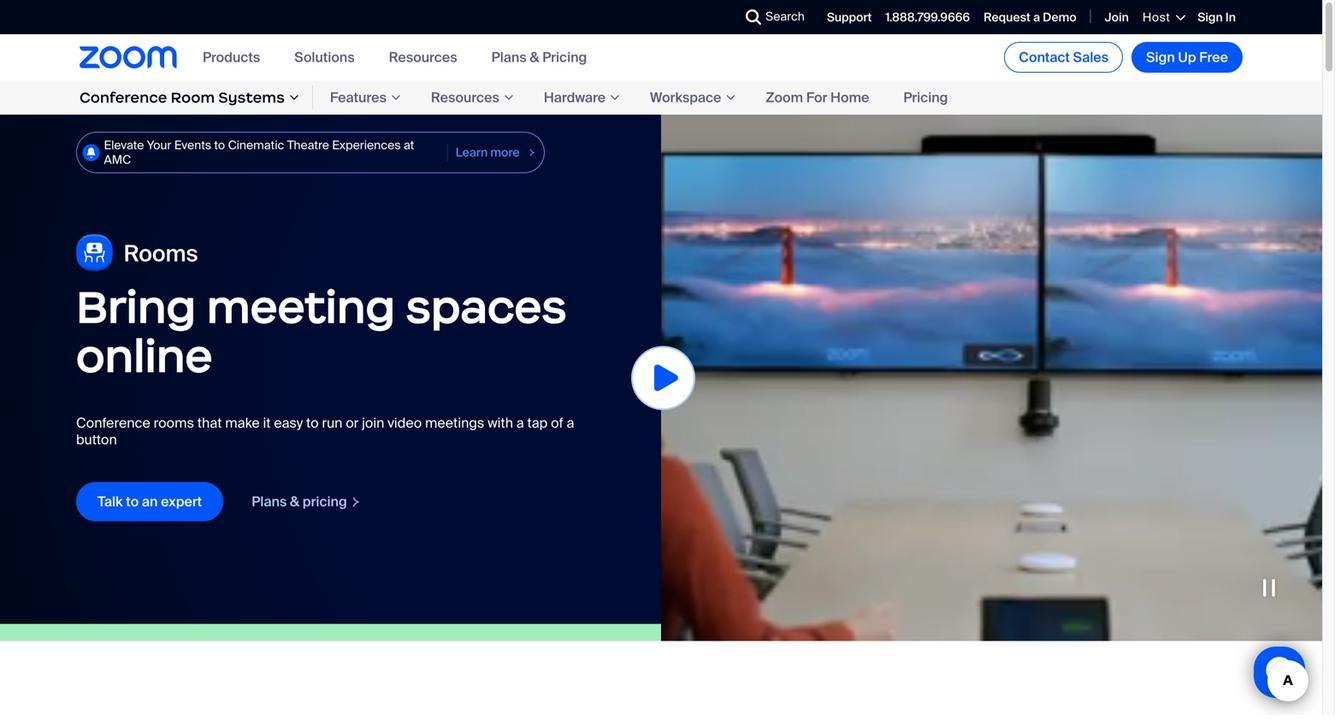 Task type: describe. For each thing, give the bounding box(es) containing it.
sales
[[1074, 48, 1109, 66]]

video player application
[[661, 115, 1323, 641]]

& for pricing
[[530, 48, 539, 66]]

that
[[197, 414, 222, 432]]

0 horizontal spatial a
[[517, 414, 524, 432]]

features button
[[313, 85, 414, 110]]

host
[[1143, 9, 1171, 25]]

plans & pricing link
[[251, 493, 362, 511]]

make
[[225, 414, 260, 432]]

zoom for home link
[[749, 84, 887, 111]]

meetings icon image
[[76, 234, 199, 272]]

talk to an expert link
[[76, 482, 223, 522]]

conference room systems
[[80, 88, 285, 107]]

for
[[807, 88, 828, 106]]

at
[[404, 137, 414, 153]]

join
[[1105, 9, 1129, 25]]

sign in
[[1198, 9, 1236, 25]]

home
[[831, 88, 870, 106]]

resources for conference room systems
[[431, 88, 500, 106]]

an
[[142, 493, 158, 511]]

meetings
[[425, 414, 485, 432]]

2 horizontal spatial a
[[1034, 9, 1041, 25]]

conference for conference room systems
[[80, 88, 167, 107]]

theatre
[[287, 137, 329, 153]]

systems
[[218, 88, 285, 107]]

video
[[388, 414, 422, 432]]

contact sales link
[[1005, 42, 1124, 73]]

plans for plans & pricing
[[252, 493, 287, 511]]

pricing
[[303, 493, 347, 511]]

with
[[488, 414, 513, 432]]

products
[[203, 48, 260, 66]]

sign for sign in
[[1198, 9, 1223, 25]]

amc
[[104, 152, 131, 168]]

search
[[766, 9, 805, 24]]

elevate your events to cinematic theatre experiences at amc
[[104, 137, 414, 168]]

solutions
[[294, 48, 355, 66]]

support
[[827, 9, 872, 25]]

resources button
[[414, 85, 527, 110]]

1.888.799.9666 link
[[886, 9, 970, 25]]

zoom for home
[[766, 88, 870, 106]]

bring
[[76, 279, 196, 335]]

hardware
[[544, 88, 606, 106]]

resources for products
[[389, 48, 457, 66]]

conference rooms that make it easy to run or join video meetings with a tap of a button
[[76, 414, 574, 449]]

zoom
[[766, 88, 803, 106]]

products button
[[203, 48, 260, 66]]

room
[[171, 88, 215, 107]]

of
[[551, 414, 564, 432]]

bring meeting spaces online
[[76, 279, 567, 384]]

button
[[76, 431, 117, 449]]

plans for plans & pricing
[[492, 48, 527, 66]]

events
[[174, 137, 211, 153]]

plans & pricing
[[492, 48, 587, 66]]

online
[[76, 328, 213, 384]]

plans & pricing link
[[492, 48, 587, 66]]

demo
[[1043, 9, 1077, 25]]

1 horizontal spatial a
[[567, 414, 574, 432]]

more
[[491, 144, 520, 160]]

sign up free link
[[1132, 42, 1243, 73]]



Task type: vqa. For each thing, say whether or not it's contained in the screenshot.
Hardware
yes



Task type: locate. For each thing, give the bounding box(es) containing it.
your
[[147, 137, 171, 153]]

join
[[362, 414, 384, 432]]

search image
[[746, 9, 762, 25]]

to inside "link"
[[126, 493, 139, 511]]

meeting
[[207, 279, 395, 335]]

search image
[[746, 9, 762, 25]]

conference inside "conference rooms that make it easy to run or join video meetings with a tap of a button"
[[76, 414, 150, 432]]

workspace
[[650, 88, 722, 106]]

request a demo link
[[984, 9, 1077, 25]]

experiences
[[332, 137, 401, 153]]

0 vertical spatial conference
[[80, 88, 167, 107]]

plans
[[492, 48, 527, 66], [252, 493, 287, 511]]

&
[[530, 48, 539, 66], [290, 493, 300, 511]]

conference for conference rooms that make it easy to run or join video meetings with a tap of a button
[[76, 414, 150, 432]]

0 vertical spatial sign
[[1198, 9, 1223, 25]]

pricing up hardware
[[543, 48, 587, 66]]

0 vertical spatial plans
[[492, 48, 527, 66]]

sign for sign up free
[[1147, 48, 1175, 66]]

2 horizontal spatial to
[[306, 414, 319, 432]]

& for pricing
[[290, 493, 300, 511]]

sign up free
[[1147, 48, 1229, 66]]

1 vertical spatial &
[[290, 493, 300, 511]]

in
[[1226, 9, 1236, 25]]

conference
[[80, 88, 167, 107], [76, 414, 150, 432]]

host button
[[1143, 9, 1184, 25]]

to
[[214, 137, 225, 153], [306, 414, 319, 432], [126, 493, 139, 511]]

conference inside dropdown button
[[80, 88, 167, 107]]

resources inside dropdown button
[[431, 88, 500, 106]]

spaces
[[406, 279, 567, 335]]

request
[[984, 9, 1031, 25]]

& left pricing
[[290, 493, 300, 511]]

expert
[[161, 493, 202, 511]]

0 vertical spatial resources
[[389, 48, 457, 66]]

a right of
[[567, 414, 574, 432]]

0 horizontal spatial sign
[[1147, 48, 1175, 66]]

features
[[330, 88, 387, 106]]

1 vertical spatial conference
[[76, 414, 150, 432]]

pricing right home
[[904, 88, 948, 106]]

1 horizontal spatial sign
[[1198, 9, 1223, 25]]

conference down zoom logo
[[80, 88, 167, 107]]

2 vertical spatial to
[[126, 493, 139, 511]]

plans up resources dropdown button
[[492, 48, 527, 66]]

a left tap
[[517, 414, 524, 432]]

cinematic
[[228, 137, 284, 153]]

0 vertical spatial to
[[214, 137, 225, 153]]

zoom logo image
[[80, 46, 177, 68]]

to left an
[[126, 493, 139, 511]]

0 horizontal spatial pricing
[[543, 48, 587, 66]]

tap
[[528, 414, 548, 432]]

resources up learn
[[431, 88, 500, 106]]

easy
[[274, 414, 303, 432]]

& inside "bring meeting spaces online" 'main content'
[[290, 493, 300, 511]]

sign in link
[[1198, 9, 1236, 25]]

learn
[[456, 144, 488, 160]]

bring meeting spaces online main content
[[0, 115, 1323, 715]]

1 vertical spatial plans
[[252, 493, 287, 511]]

sign left in
[[1198, 9, 1223, 25]]

resources
[[389, 48, 457, 66], [431, 88, 500, 106]]

plans & pricing
[[252, 493, 347, 511]]

1.888.799.9666
[[886, 9, 970, 25]]

1 vertical spatial sign
[[1147, 48, 1175, 66]]

sign left up
[[1147, 48, 1175, 66]]

to right events at the left of the page
[[214, 137, 225, 153]]

plans left pricing
[[252, 493, 287, 511]]

or
[[346, 414, 359, 432]]

conference room systems button
[[80, 85, 313, 110]]

plans inside "bring meeting spaces online" 'main content'
[[252, 493, 287, 511]]

pricing link
[[887, 84, 966, 111]]

contact
[[1019, 48, 1070, 66]]

sign
[[1198, 9, 1223, 25], [1147, 48, 1175, 66]]

workspace button
[[633, 85, 749, 110]]

& up 'hardware' dropdown button
[[530, 48, 539, 66]]

rooms
[[154, 414, 194, 432]]

1 vertical spatial pricing
[[904, 88, 948, 106]]

solutions button
[[294, 48, 355, 66]]

it
[[263, 414, 271, 432]]

to left run
[[306, 414, 319, 432]]

0 vertical spatial &
[[530, 48, 539, 66]]

pricing
[[543, 48, 587, 66], [904, 88, 948, 106]]

to inside elevate your events to cinematic theatre experiences at amc
[[214, 137, 225, 153]]

hardware button
[[527, 85, 633, 110]]

join link
[[1105, 9, 1129, 25]]

1 vertical spatial to
[[306, 414, 319, 432]]

conference left rooms
[[76, 414, 150, 432]]

to inside "conference rooms that make it easy to run or join video meetings with a tap of a button"
[[306, 414, 319, 432]]

contact sales
[[1019, 48, 1109, 66]]

1 horizontal spatial &
[[530, 48, 539, 66]]

learn more
[[456, 144, 520, 160]]

request a demo
[[984, 9, 1077, 25]]

1 horizontal spatial pricing
[[904, 88, 948, 106]]

talk
[[98, 493, 123, 511]]

elevate
[[104, 137, 144, 153]]

0 vertical spatial pricing
[[543, 48, 587, 66]]

1 horizontal spatial to
[[214, 137, 225, 153]]

free
[[1200, 48, 1229, 66]]

a
[[1034, 9, 1041, 25], [517, 414, 524, 432], [567, 414, 574, 432]]

up
[[1179, 48, 1197, 66]]

1 vertical spatial resources
[[431, 88, 500, 106]]

1 horizontal spatial plans
[[492, 48, 527, 66]]

run
[[322, 414, 343, 432]]

a left demo
[[1034, 9, 1041, 25]]

resources up resources dropdown button
[[389, 48, 457, 66]]

talk to an expert
[[98, 493, 202, 511]]

0 horizontal spatial to
[[126, 493, 139, 511]]

0 horizontal spatial plans
[[252, 493, 287, 511]]

resources button
[[389, 48, 457, 66]]

0 horizontal spatial &
[[290, 493, 300, 511]]

support link
[[827, 9, 872, 25]]



